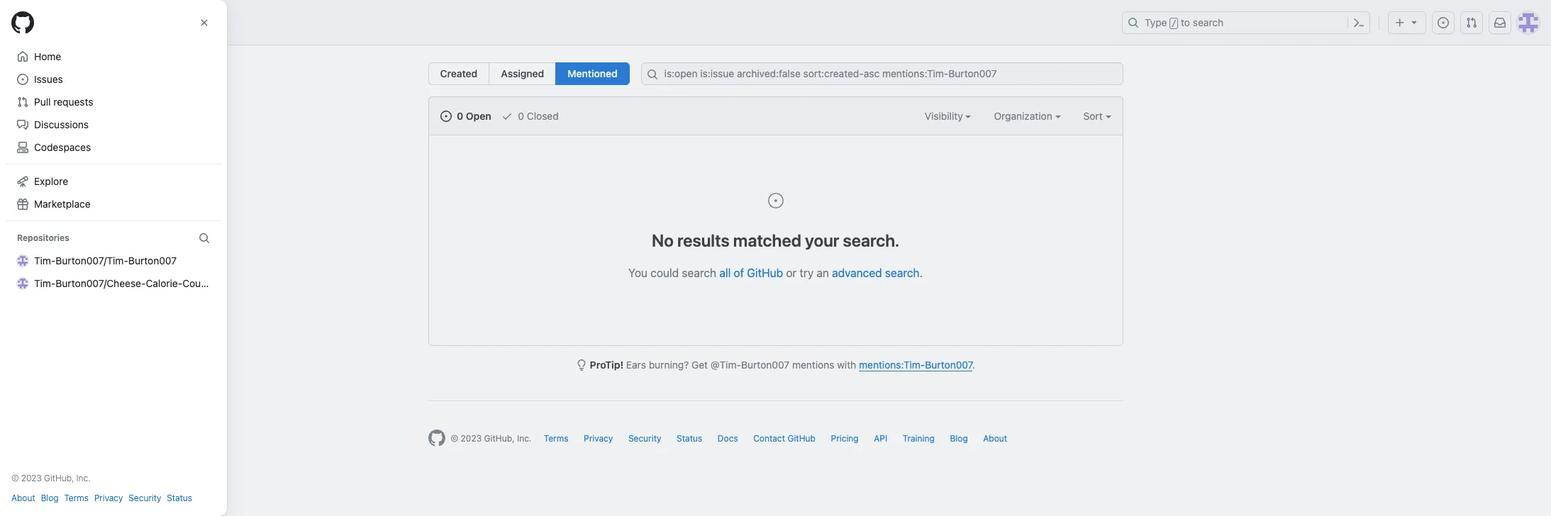 Task type: locate. For each thing, give the bounding box(es) containing it.
tim-burton007/tim-burton007 link
[[11, 250, 216, 272]]

github, right homepage image
[[484, 434, 515, 444]]

get
[[692, 359, 708, 371]]

1 vertical spatial issue opened image
[[440, 111, 452, 122]]

about
[[984, 434, 1008, 444], [11, 493, 35, 504]]

pull
[[34, 96, 51, 108]]

0 horizontal spatial about link
[[11, 492, 35, 505]]

security link
[[629, 434, 662, 444], [129, 492, 161, 505]]

1 0 from the left
[[457, 110, 463, 122]]

matched
[[734, 231, 802, 250]]

0 horizontal spatial burton007
[[128, 255, 177, 267]]

check image
[[501, 111, 513, 122]]

0 vertical spatial blog link
[[950, 434, 968, 444]]

burton007/cheese-
[[56, 277, 146, 289]]

1 horizontal spatial github
[[788, 434, 816, 444]]

0 horizontal spatial issue opened image
[[440, 111, 452, 122]]

search
[[1193, 16, 1224, 28], [682, 267, 717, 280], [885, 267, 920, 280]]

0 vertical spatial inc.
[[517, 434, 532, 444]]

an
[[817, 267, 829, 280]]

0 vertical spatial terms
[[544, 434, 569, 444]]

0 left open
[[457, 110, 463, 122]]

0 vertical spatial © 2023 github, inc.
[[451, 434, 532, 444]]

0 horizontal spatial blog link
[[41, 492, 59, 505]]

issue opened image left 0 open
[[440, 111, 452, 122]]

1 vertical spatial tim-
[[34, 277, 56, 289]]

1 vertical spatial inc.
[[76, 473, 91, 484]]

burning?
[[649, 359, 689, 371]]

0 vertical spatial github,
[[484, 434, 515, 444]]

dialog containing home
[[0, 0, 227, 517]]

1 vertical spatial github
[[788, 434, 816, 444]]

blog link inside dialog
[[41, 492, 59, 505]]

close image
[[199, 17, 210, 28]]

0 vertical spatial privacy link
[[584, 434, 613, 444]]

docs link
[[718, 434, 738, 444]]

command palette image
[[1354, 17, 1365, 28]]

0 horizontal spatial security link
[[129, 492, 161, 505]]

0 horizontal spatial © 2023 github, inc.
[[11, 473, 91, 484]]

0 vertical spatial 2023
[[461, 434, 482, 444]]

github right of
[[747, 267, 783, 280]]

privacy
[[584, 434, 613, 444], [94, 493, 123, 504]]

0 horizontal spatial ©
[[11, 473, 19, 484]]

dialog
[[0, 0, 227, 517]]

inc.
[[517, 434, 532, 444], [76, 473, 91, 484]]

1 vertical spatial terms
[[64, 493, 89, 504]]

1 vertical spatial privacy
[[94, 493, 123, 504]]

0 horizontal spatial terms
[[64, 493, 89, 504]]

0 horizontal spatial security
[[129, 493, 161, 504]]

0 right check image
[[518, 110, 524, 122]]

1 vertical spatial blog
[[41, 493, 59, 504]]

pull requests link
[[11, 91, 216, 114]]

0 horizontal spatial github,
[[44, 473, 74, 484]]

0 horizontal spatial about
[[11, 493, 35, 504]]

issue opened image up the no results matched your search.
[[767, 192, 784, 209]]

2023
[[461, 434, 482, 444], [21, 473, 42, 484]]

burton007
[[128, 255, 177, 267], [741, 359, 790, 371], [925, 359, 973, 371]]

you could search all of github or try an advanced search .
[[629, 267, 923, 280]]

2 horizontal spatial burton007
[[925, 359, 973, 371]]

0 horizontal spatial privacy
[[94, 493, 123, 504]]

1 vertical spatial security link
[[129, 492, 161, 505]]

protip!
[[590, 359, 624, 371]]

github,
[[484, 434, 515, 444], [44, 473, 74, 484]]

discussions
[[34, 118, 89, 131]]

home link
[[11, 45, 216, 68]]

1 horizontal spatial 2023
[[461, 434, 482, 444]]

docs
[[718, 434, 738, 444]]

2 tim- from the top
[[34, 277, 56, 289]]

contact
[[754, 434, 785, 444]]

0 vertical spatial status
[[677, 434, 703, 444]]

© 2023 github, inc. up about blog terms privacy security status
[[11, 473, 91, 484]]

closed
[[527, 110, 559, 122]]

1 vertical spatial ©
[[11, 473, 19, 484]]

1 horizontal spatial status link
[[677, 434, 703, 444]]

©
[[451, 434, 459, 444], [11, 473, 19, 484]]

list
[[74, 11, 1114, 34]]

0 vertical spatial issue opened image
[[1438, 17, 1450, 28]]

repositories
[[17, 233, 69, 243]]

explore
[[34, 175, 68, 187]]

1 horizontal spatial issue opened image
[[767, 192, 784, 209]]

visibility button
[[925, 109, 972, 123]]

0
[[457, 110, 463, 122], [518, 110, 524, 122]]

about link
[[984, 434, 1008, 444], [11, 492, 35, 505]]

1 horizontal spatial ©
[[451, 434, 459, 444]]

tim- inside tim-burton007/tim-burton007 link
[[34, 255, 56, 267]]

about for about blog terms privacy security status
[[11, 493, 35, 504]]

1 horizontal spatial privacy
[[584, 434, 613, 444]]

0 inside 0 open link
[[457, 110, 463, 122]]

github right contact
[[788, 434, 816, 444]]

© 2023 github, inc. right homepage image
[[451, 434, 532, 444]]

1 horizontal spatial blog
[[950, 434, 968, 444]]

codespaces link
[[11, 136, 216, 159]]

0 horizontal spatial inc.
[[76, 473, 91, 484]]

1 vertical spatial 2023
[[21, 473, 42, 484]]

issue opened image
[[1438, 17, 1450, 28], [440, 111, 452, 122], [767, 192, 784, 209]]

git pull request image
[[1467, 17, 1478, 28]]

1 vertical spatial terms link
[[64, 492, 89, 505]]

search down search.
[[885, 267, 920, 280]]

0 vertical spatial about
[[984, 434, 1008, 444]]

2 vertical spatial issue opened image
[[767, 192, 784, 209]]

tim-
[[34, 255, 56, 267], [34, 277, 56, 289]]

status
[[677, 434, 703, 444], [167, 493, 192, 504]]

1 vertical spatial about
[[11, 493, 35, 504]]

0 horizontal spatial github
[[747, 267, 783, 280]]

privacy link
[[584, 434, 613, 444], [94, 492, 123, 505]]

open
[[466, 110, 492, 122]]

you
[[629, 267, 648, 280]]

security
[[629, 434, 662, 444], [129, 493, 161, 504]]

1 vertical spatial status
[[167, 493, 192, 504]]

1 vertical spatial .
[[973, 359, 976, 371]]

no
[[652, 231, 674, 250]]

1 horizontal spatial terms link
[[544, 434, 569, 444]]

sort
[[1084, 110, 1103, 122]]

terms
[[544, 434, 569, 444], [64, 493, 89, 504]]

2 0 from the left
[[518, 110, 524, 122]]

0 vertical spatial security
[[629, 434, 662, 444]]

no results matched your search.
[[652, 231, 900, 250]]

mentions:tim-
[[859, 359, 925, 371]]

0 vertical spatial security link
[[629, 434, 662, 444]]

1 horizontal spatial terms
[[544, 434, 569, 444]]

0 closed
[[516, 110, 559, 122]]

0 horizontal spatial 2023
[[21, 473, 42, 484]]

terms link
[[544, 434, 569, 444], [64, 492, 89, 505]]

0 horizontal spatial search
[[682, 267, 717, 280]]

Search all issues text field
[[641, 62, 1124, 85]]

1 horizontal spatial © 2023 github, inc.
[[451, 434, 532, 444]]

1 vertical spatial about link
[[11, 492, 35, 505]]

github, inside dialog
[[44, 473, 74, 484]]

all of github link
[[720, 267, 783, 280]]

ears
[[626, 359, 646, 371]]

1 horizontal spatial search
[[885, 267, 920, 280]]

0 horizontal spatial privacy link
[[94, 492, 123, 505]]

tim- inside tim-burton007/cheese-calorie-counter link
[[34, 277, 56, 289]]

0 vertical spatial tim-
[[34, 255, 56, 267]]

0 vertical spatial terms link
[[544, 434, 569, 444]]

requests
[[53, 96, 93, 108]]

1 horizontal spatial about link
[[984, 434, 1008, 444]]

search right to
[[1193, 16, 1224, 28]]

1 tim- from the top
[[34, 255, 56, 267]]

type
[[1145, 16, 1168, 28]]

repositories list
[[11, 250, 219, 295]]

training
[[903, 434, 935, 444]]

type / to search
[[1145, 16, 1224, 28]]

issue opened image left 'git pull request' image
[[1438, 17, 1450, 28]]

github, up about blog terms privacy security status
[[44, 473, 74, 484]]

0 horizontal spatial .
[[920, 267, 923, 280]]

api link
[[874, 434, 888, 444]]

triangle down image
[[1409, 16, 1420, 28]]

© 2023 github, inc.
[[451, 434, 532, 444], [11, 473, 91, 484]]

0 inside 0 closed link
[[518, 110, 524, 122]]

created link
[[428, 62, 490, 85]]

inc. inside dialog
[[76, 473, 91, 484]]

0 horizontal spatial 0
[[457, 110, 463, 122]]

2 horizontal spatial issue opened image
[[1438, 17, 1450, 28]]

1 horizontal spatial about
[[984, 434, 1008, 444]]

1 vertical spatial blog link
[[41, 492, 59, 505]]

about blog terms privacy security status
[[11, 493, 192, 504]]

blog
[[950, 434, 968, 444], [41, 493, 59, 504]]

calorie-
[[146, 277, 182, 289]]

0 vertical spatial .
[[920, 267, 923, 280]]

contact github
[[754, 434, 816, 444]]

1 horizontal spatial burton007
[[741, 359, 790, 371]]

blog link
[[950, 434, 968, 444], [41, 492, 59, 505]]

1 vertical spatial github,
[[44, 473, 74, 484]]

visibility
[[925, 110, 966, 122]]

1 horizontal spatial 0
[[518, 110, 524, 122]]

0 horizontal spatial status link
[[167, 492, 192, 505]]

search left all
[[682, 267, 717, 280]]

search.
[[843, 231, 900, 250]]

issues link
[[11, 68, 216, 91]]

1 horizontal spatial github,
[[484, 434, 515, 444]]

homepage image
[[428, 430, 445, 447]]

results
[[678, 231, 730, 250]]

status link
[[677, 434, 703, 444], [167, 492, 192, 505]]

0 horizontal spatial blog
[[41, 493, 59, 504]]

home
[[34, 50, 61, 62]]

or
[[786, 267, 797, 280]]

0 horizontal spatial status
[[167, 493, 192, 504]]



Task type: describe. For each thing, give the bounding box(es) containing it.
1 vertical spatial status link
[[167, 492, 192, 505]]

assigned
[[501, 67, 544, 79]]

0 vertical spatial github
[[747, 267, 783, 280]]

1 horizontal spatial .
[[973, 359, 976, 371]]

0 open
[[454, 110, 492, 122]]

0 for open
[[457, 110, 463, 122]]

issues element
[[428, 62, 630, 85]]

discussions link
[[11, 114, 216, 136]]

tim-burton007/cheese-calorie-counter
[[34, 277, 219, 289]]

assigned link
[[489, 62, 556, 85]]

all
[[720, 267, 731, 280]]

1 horizontal spatial inc.
[[517, 434, 532, 444]]

sort button
[[1084, 109, 1111, 123]]

explore link
[[11, 170, 216, 193]]

tim-burton007/tim-burton007
[[34, 255, 177, 267]]

1 vertical spatial security
[[129, 493, 161, 504]]

0 vertical spatial about link
[[984, 434, 1008, 444]]

marketplace
[[34, 198, 91, 210]]

security link inside dialog
[[129, 492, 161, 505]]

search image
[[647, 69, 658, 80]]

0 horizontal spatial terms link
[[64, 492, 89, 505]]

tim-burton007/cheese-calorie-counter link
[[11, 272, 219, 295]]

notifications image
[[1495, 17, 1506, 28]]

0 open link
[[440, 109, 492, 123]]

protip! ears burning? get @tim-burton007 mentions with mentions:tim-burton007 .
[[590, 359, 976, 371]]

training link
[[903, 434, 935, 444]]

0 for closed
[[518, 110, 524, 122]]

pull requests
[[34, 96, 93, 108]]

blog inside dialog
[[41, 493, 59, 504]]

@tim-
[[711, 359, 741, 371]]

could
[[651, 267, 679, 280]]

1 vertical spatial © 2023 github, inc.
[[11, 473, 91, 484]]

burton007/tim-
[[56, 255, 128, 267]]

advanced search link
[[832, 267, 920, 280]]

0 vertical spatial privacy
[[584, 434, 613, 444]]

light bulb image
[[576, 360, 587, 371]]

organization
[[994, 110, 1055, 122]]

contact github link
[[754, 434, 816, 444]]

burton007 inside repositories list
[[128, 255, 177, 267]]

Issues search field
[[641, 62, 1124, 85]]

created
[[440, 67, 478, 79]]

pricing link
[[831, 434, 859, 444]]

of
[[734, 267, 744, 280]]

0 vertical spatial status link
[[677, 434, 703, 444]]

advanced
[[832, 267, 882, 280]]

tim- for burton007/cheese-
[[34, 277, 56, 289]]

terms inside dialog
[[64, 493, 89, 504]]

issue opened image inside 0 open link
[[440, 111, 452, 122]]

about for about
[[984, 434, 1008, 444]]

about link inside dialog
[[11, 492, 35, 505]]

1 horizontal spatial status
[[677, 434, 703, 444]]

1 vertical spatial privacy link
[[94, 492, 123, 505]]

1 horizontal spatial security
[[629, 434, 662, 444]]

0 vertical spatial blog
[[950, 434, 968, 444]]

1 horizontal spatial privacy link
[[584, 434, 613, 444]]

mentions:tim-burton007 link
[[859, 359, 973, 371]]

pricing
[[831, 434, 859, 444]]

to
[[1181, 16, 1191, 28]]

your
[[805, 231, 840, 250]]

1 horizontal spatial security link
[[629, 434, 662, 444]]

0 closed link
[[501, 109, 559, 123]]

open global navigation menu image
[[17, 17, 28, 28]]

api
[[874, 434, 888, 444]]

plus image
[[1395, 17, 1406, 28]]

/
[[1172, 18, 1177, 28]]

issues
[[34, 73, 63, 85]]

marketplace link
[[11, 193, 216, 216]]

1 horizontal spatial blog link
[[950, 434, 968, 444]]

codespaces
[[34, 141, 91, 153]]

tim- for burton007/tim-
[[34, 255, 56, 267]]

mentions
[[793, 359, 835, 371]]

try
[[800, 267, 814, 280]]

with
[[837, 359, 857, 371]]

organization button
[[994, 109, 1061, 123]]

counter
[[182, 277, 219, 289]]

0 vertical spatial ©
[[451, 434, 459, 444]]

privacy inside dialog
[[94, 493, 123, 504]]

2 horizontal spatial search
[[1193, 16, 1224, 28]]



Task type: vqa. For each thing, say whether or not it's contained in the screenshot.
"©"
yes



